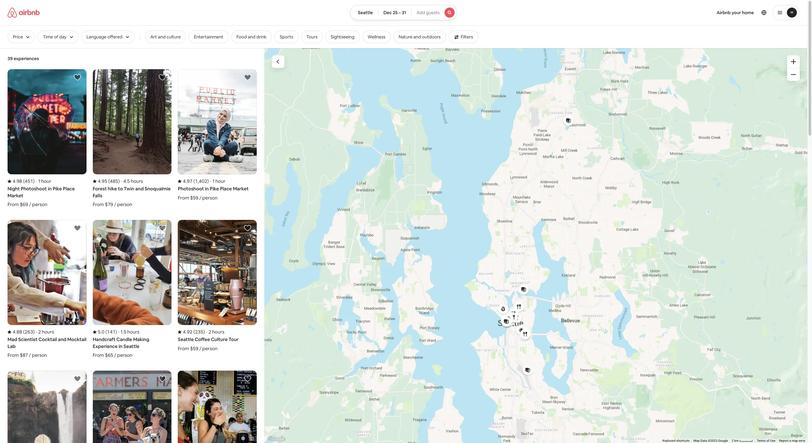 Task type: describe. For each thing, give the bounding box(es) containing it.
dec 25 – 31 button
[[378, 5, 412, 20]]

1 for 4.98 (451)
[[38, 178, 40, 184]]

report
[[780, 439, 789, 443]]

forest
[[93, 186, 107, 192]]

outdoors
[[422, 34, 441, 40]]

experience
[[93, 343, 118, 349]]

person inside night photoshoot in pike place market from $69 / person
[[32, 202, 47, 208]]

Food and drink button
[[231, 31, 272, 43]]

from inside mad scientist cocktail and mocktail lab from $87 / person
[[8, 352, 19, 358]]

31
[[402, 10, 406, 15]]

hours for culture
[[212, 329, 225, 335]]

price button
[[8, 31, 35, 43]]

handcraft candle making experience in seattle group
[[93, 220, 172, 358]]

5.0
[[98, 329, 105, 335]]

dec
[[384, 10, 392, 15]]

night photoshoot in pike place market group
[[8, 69, 86, 208]]

$69
[[20, 202, 28, 208]]

person inside mad scientist cocktail and mocktail lab from $87 / person
[[32, 352, 47, 358]]

from inside photoshoot in pike place market from $59 / person
[[178, 195, 189, 201]]

seattle inside handcraft candle making experience in seattle from $65 / person
[[124, 343, 140, 349]]

· for (1,402)
[[210, 178, 211, 184]]

filters
[[461, 34, 473, 40]]

mocktail
[[67, 337, 86, 343]]

wellness
[[368, 34, 386, 40]]

from inside seattle coffee culture tour from $59 / person
[[178, 346, 189, 352]]

4.88 out of 5 average rating,  263 reviews image
[[8, 329, 35, 335]]

sightseeing
[[331, 34, 355, 40]]

lab
[[8, 343, 16, 349]]

1.5
[[121, 329, 126, 335]]

add guests button
[[411, 5, 458, 20]]

report a map error link
[[780, 439, 806, 443]]

from inside forest hike to twin and snoqualmie falls from $79 / person
[[93, 202, 104, 208]]

· 4.5 hours
[[121, 178, 143, 184]]

/ inside handcraft candle making experience in seattle from $65 / person
[[114, 352, 116, 358]]

(1,402)
[[194, 178, 209, 184]]

pike inside photoshoot in pike place market from $59 / person
[[210, 186, 219, 192]]

day
[[59, 34, 67, 40]]

person inside seattle coffee culture tour from $59 / person
[[202, 346, 218, 352]]

airbnb your home link
[[713, 6, 758, 19]]

language
[[87, 34, 107, 40]]

and for food
[[248, 34, 256, 40]]

· for (451)
[[36, 178, 37, 184]]

nature
[[399, 34, 413, 40]]

(235)
[[194, 329, 205, 335]]

tours
[[307, 34, 318, 40]]

food
[[237, 34, 247, 40]]

Art and culture button
[[145, 31, 186, 43]]

profile element
[[465, 0, 800, 25]]

google image
[[266, 435, 287, 443]]

· for (485)
[[121, 178, 122, 184]]

none search field containing seattle
[[350, 5, 458, 20]]

making
[[133, 337, 149, 343]]

place inside night photoshoot in pike place market from $69 / person
[[63, 186, 75, 192]]

add to wishlist image inside "seattle coffee culture tour" "group"
[[244, 225, 252, 232]]

price
[[13, 34, 23, 40]]

map
[[694, 439, 700, 443]]

drink
[[257, 34, 267, 40]]

map data ©2023 google
[[694, 439, 729, 443]]

to
[[118, 186, 123, 192]]

and for nature
[[414, 34, 421, 40]]

use
[[771, 439, 776, 443]]

Nature and outdoors button
[[394, 31, 446, 43]]

hike
[[108, 186, 117, 192]]

$65
[[105, 352, 113, 358]]

(485)
[[108, 178, 120, 184]]

twin
[[124, 186, 134, 192]]

sports
[[280, 34, 293, 40]]

culture
[[211, 337, 228, 343]]

map
[[792, 439, 799, 443]]

airbnb your home
[[717, 10, 754, 15]]

hours for making
[[127, 329, 139, 335]]

mad
[[8, 337, 17, 343]]

2 km
[[732, 439, 740, 443]]

$59 inside seattle coffee culture tour from $59 / person
[[190, 346, 198, 352]]

terms
[[757, 439, 766, 443]]

dec 25 – 31
[[384, 10, 406, 15]]

food and drink
[[237, 34, 267, 40]]

4.97
[[183, 178, 193, 184]]

seattle button
[[350, 5, 379, 20]]

and for art
[[158, 34, 166, 40]]

4.97 (1,402)
[[183, 178, 209, 184]]

art
[[150, 34, 157, 40]]

terms of use
[[757, 439, 776, 443]]

4.92 out of 5 average rating,  235 reviews image
[[178, 329, 205, 335]]

add
[[417, 10, 425, 15]]

forest hike to twin and snoqualmie falls group
[[93, 69, 172, 208]]

google
[[719, 439, 729, 443]]

time of day
[[43, 34, 67, 40]]

seattle for seattle coffee culture tour from $59 / person
[[178, 337, 194, 343]]

add guests
[[417, 10, 440, 15]]

art and culture
[[150, 34, 181, 40]]

hours for cocktail
[[42, 329, 54, 335]]

person inside forest hike to twin and snoqualmie falls from $79 / person
[[117, 202, 132, 208]]

add to wishlist image for 1 hour
[[244, 74, 252, 81]]

cocktail
[[38, 337, 57, 343]]

forest hike to twin and snoqualmie falls from $79 / person
[[93, 186, 171, 208]]

· for (141)
[[118, 329, 119, 335]]

from inside night photoshoot in pike place market from $69 / person
[[8, 202, 19, 208]]

5.0 out of 5 average rating,  141 reviews image
[[93, 329, 117, 335]]

/ inside seattle coffee culture tour from $59 / person
[[199, 346, 201, 352]]



Task type: locate. For each thing, give the bounding box(es) containing it.
of
[[54, 34, 58, 40], [767, 439, 770, 443]]

· 2 hours up 'cocktail'
[[36, 329, 54, 335]]

/ inside forest hike to twin and snoqualmie falls from $79 / person
[[114, 202, 116, 208]]

hour up photoshoot in pike place market from $59 / person on the top of page
[[216, 178, 226, 184]]

1 vertical spatial $59
[[190, 346, 198, 352]]

2 for culture
[[209, 329, 211, 335]]

photoshoot in pike place market from $59 / person
[[178, 186, 249, 201]]

/ inside night photoshoot in pike place market from $69 / person
[[29, 202, 31, 208]]

of for use
[[767, 439, 770, 443]]

add to wishlist image
[[74, 74, 81, 81], [244, 225, 252, 232], [74, 375, 81, 383], [159, 375, 166, 383], [244, 375, 252, 383]]

1 horizontal spatial · 1 hour
[[210, 178, 226, 184]]

seattle for seattle
[[358, 10, 373, 15]]

night photoshoot in pike place market from $69 / person
[[8, 186, 75, 208]]

of left use
[[767, 439, 770, 443]]

mad scientist cocktail and mocktail lab group
[[8, 220, 86, 358]]

· 2 hours up culture
[[206, 329, 225, 335]]

photoshoot in pike place market group
[[178, 69, 257, 201]]

photoshoot down 4.97 out of 5 average rating,  1,402 reviews image
[[178, 186, 204, 192]]

· 1 hour for pike
[[210, 178, 226, 184]]

0 horizontal spatial pike
[[53, 186, 62, 192]]

0 horizontal spatial in
[[48, 186, 52, 192]]

hours inside mad scientist cocktail and mocktail lab group
[[42, 329, 54, 335]]

market inside photoshoot in pike place market from $59 / person
[[233, 186, 249, 192]]

person down coffee
[[202, 346, 218, 352]]

report a map error
[[780, 439, 806, 443]]

·
[[36, 178, 37, 184], [121, 178, 122, 184], [210, 178, 211, 184], [36, 329, 37, 335], [118, 329, 119, 335], [206, 329, 207, 335]]

keyboard shortcuts button
[[663, 439, 690, 443]]

filters button
[[449, 31, 479, 43]]

1 inside "photoshoot in pike place market" 'group'
[[213, 178, 215, 184]]

1
[[38, 178, 40, 184], [213, 178, 215, 184]]

$59 inside photoshoot in pike place market from $59 / person
[[190, 195, 198, 201]]

· left 1.5
[[118, 329, 119, 335]]

market inside night photoshoot in pike place market from $69 / person
[[8, 193, 23, 199]]

and
[[158, 34, 166, 40], [248, 34, 256, 40], [414, 34, 421, 40], [135, 186, 144, 192], [58, 337, 66, 343]]

and right 'cocktail'
[[58, 337, 66, 343]]

error
[[799, 439, 806, 443]]

entertainment
[[194, 34, 223, 40]]

39 experiences
[[8, 56, 39, 61]]

0 horizontal spatial place
[[63, 186, 75, 192]]

place
[[63, 186, 75, 192], [220, 186, 232, 192]]

hours inside forest hike to twin and snoqualmie falls group
[[131, 178, 143, 184]]

add to wishlist image inside night photoshoot in pike place market group
[[74, 74, 81, 81]]

google map
showing 24 experiences. region
[[264, 48, 808, 443]]

· 1 hour up photoshoot in pike place market from $59 / person on the top of page
[[210, 178, 226, 184]]

Entertainment button
[[189, 31, 229, 43]]

and right art
[[158, 34, 166, 40]]

seattle coffee culture tour group
[[178, 220, 257, 352]]

hours up culture
[[212, 329, 225, 335]]

candle
[[116, 337, 132, 343]]

$59 down 4.97 out of 5 average rating,  1,402 reviews image
[[190, 195, 198, 201]]

1 hour from the left
[[41, 178, 51, 184]]

nature and outdoors
[[399, 34, 441, 40]]

/ right $79
[[114, 202, 116, 208]]

2 $59 from the top
[[190, 346, 198, 352]]

· left 4.5
[[121, 178, 122, 184]]

1 1 from the left
[[38, 178, 40, 184]]

0 vertical spatial market
[[233, 186, 249, 192]]

hour for in
[[41, 178, 51, 184]]

language offered
[[87, 34, 123, 40]]

· right (451)
[[36, 178, 37, 184]]

seattle down candle
[[124, 343, 140, 349]]

from
[[178, 195, 189, 201], [8, 202, 19, 208], [93, 202, 104, 208], [178, 346, 189, 352], [8, 352, 19, 358], [93, 352, 104, 358]]

1 horizontal spatial hour
[[216, 178, 226, 184]]

and inside mad scientist cocktail and mocktail lab from $87 / person
[[58, 337, 66, 343]]

0 horizontal spatial · 1 hour
[[36, 178, 51, 184]]

1 horizontal spatial in
[[119, 343, 123, 349]]

person down candle
[[117, 352, 132, 358]]

hour up night photoshoot in pike place market from $69 / person
[[41, 178, 51, 184]]

4.98
[[13, 178, 22, 184]]

from down the 4.97
[[178, 195, 189, 201]]

handcraft candle making experience in seattle from $65 / person
[[93, 337, 149, 358]]

hour inside "photoshoot in pike place market" 'group'
[[216, 178, 226, 184]]

4.95 (485)
[[98, 178, 120, 184]]

pike inside night photoshoot in pike place market from $69 / person
[[53, 186, 62, 192]]

2 km button
[[730, 439, 755, 443]]

person down (1,402)
[[202, 195, 218, 201]]

2 place from the left
[[220, 186, 232, 192]]

and right twin on the left of the page
[[135, 186, 144, 192]]

· inside night photoshoot in pike place market group
[[36, 178, 37, 184]]

0 horizontal spatial hour
[[41, 178, 51, 184]]

1 vertical spatial of
[[767, 439, 770, 443]]

person right $87
[[32, 352, 47, 358]]

data
[[701, 439, 708, 443]]

2 1 from the left
[[213, 178, 215, 184]]

add to wishlist image for 4.5 hours
[[159, 74, 166, 81]]

in
[[48, 186, 52, 192], [205, 186, 209, 192], [119, 343, 123, 349]]

handcraft
[[93, 337, 115, 343]]

1 pike from the left
[[53, 186, 62, 192]]

4.95
[[98, 178, 107, 184]]

seattle inside button
[[358, 10, 373, 15]]

hours for to
[[131, 178, 143, 184]]

1 $59 from the top
[[190, 195, 198, 201]]

2 photoshoot from the left
[[178, 186, 204, 192]]

1 horizontal spatial pike
[[210, 186, 219, 192]]

1 horizontal spatial 1
[[213, 178, 215, 184]]

1 up photoshoot in pike place market from $59 / person on the top of page
[[213, 178, 215, 184]]

/ right $87
[[29, 352, 31, 358]]

hour inside night photoshoot in pike place market group
[[41, 178, 51, 184]]

2 inside "seattle coffee culture tour" "group"
[[209, 329, 211, 335]]

Sightseeing button
[[326, 31, 360, 43]]

hour for pike
[[216, 178, 226, 184]]

0 horizontal spatial of
[[54, 34, 58, 40]]

· 1 hour inside night photoshoot in pike place market group
[[36, 178, 51, 184]]

1 · 2 hours from the left
[[36, 329, 54, 335]]

1 horizontal spatial of
[[767, 439, 770, 443]]

seattle inside seattle coffee culture tour from $59 / person
[[178, 337, 194, 343]]

2 vertical spatial seattle
[[124, 343, 140, 349]]

person right $69
[[32, 202, 47, 208]]

in inside night photoshoot in pike place market from $69 / person
[[48, 186, 52, 192]]

2 hour from the left
[[216, 178, 226, 184]]

/ down coffee
[[199, 346, 201, 352]]

add to wishlist image
[[159, 74, 166, 81], [244, 74, 252, 81], [74, 225, 81, 232], [159, 225, 166, 232]]

hours right 1.5
[[127, 329, 139, 335]]

zoom out image
[[792, 72, 797, 77]]

· right (263)
[[36, 329, 37, 335]]

Sports button
[[275, 31, 299, 43]]

1 horizontal spatial seattle
[[178, 337, 194, 343]]

zoom in image
[[792, 59, 797, 64]]

· 1.5 hours
[[118, 329, 139, 335]]

from inside handcraft candle making experience in seattle from $65 / person
[[93, 352, 104, 358]]

from down the 4.92
[[178, 346, 189, 352]]

in inside photoshoot in pike place market from $59 / person
[[205, 186, 209, 192]]

of for day
[[54, 34, 58, 40]]

2 horizontal spatial in
[[205, 186, 209, 192]]

2 for cocktail
[[38, 329, 41, 335]]

(263)
[[23, 329, 35, 335]]

· 2 hours inside "seattle coffee culture tour" "group"
[[206, 329, 225, 335]]

0 horizontal spatial market
[[8, 193, 23, 199]]

5.0 (141)
[[98, 329, 117, 335]]

Tours button
[[301, 31, 323, 43]]

0 horizontal spatial 2
[[38, 329, 41, 335]]

photoshoot inside night photoshoot in pike place market from $69 / person
[[21, 186, 47, 192]]

keyboard shortcuts
[[663, 439, 690, 443]]

1 horizontal spatial photoshoot
[[178, 186, 204, 192]]

0 vertical spatial of
[[54, 34, 58, 40]]

hours
[[131, 178, 143, 184], [42, 329, 54, 335], [127, 329, 139, 335], [212, 329, 225, 335]]

place inside photoshoot in pike place market from $59 / person
[[220, 186, 232, 192]]

hours inside "seattle coffee culture tour" "group"
[[212, 329, 225, 335]]

· inside "photoshoot in pike place market" 'group'
[[210, 178, 211, 184]]

0 horizontal spatial 1
[[38, 178, 40, 184]]

4.98 out of 5 average rating,  451 reviews image
[[8, 178, 35, 184]]

1 vertical spatial seattle
[[178, 337, 194, 343]]

photoshoot
[[21, 186, 47, 192], [178, 186, 204, 192]]

0 horizontal spatial · 2 hours
[[36, 329, 54, 335]]

2 up coffee
[[209, 329, 211, 335]]

1 photoshoot from the left
[[21, 186, 47, 192]]

Wellness button
[[363, 31, 391, 43]]

falls
[[93, 193, 102, 199]]

2 horizontal spatial 2
[[732, 439, 734, 443]]

mad scientist cocktail and mocktail lab from $87 / person
[[8, 337, 86, 358]]

· 1 hour inside "photoshoot in pike place market" 'group'
[[210, 178, 226, 184]]

2 · 2 hours from the left
[[206, 329, 225, 335]]

· 1 hour right (451)
[[36, 178, 51, 184]]

· 2 hours for cocktail
[[36, 329, 54, 335]]

/ down (1,402)
[[199, 195, 201, 201]]

person inside photoshoot in pike place market from $59 / person
[[202, 195, 218, 201]]

and right the nature
[[414, 34, 421, 40]]

from left $69
[[8, 202, 19, 208]]

1 horizontal spatial market
[[233, 186, 249, 192]]

· 2 hours for culture
[[206, 329, 225, 335]]

photoshoot down (451)
[[21, 186, 47, 192]]

· 1 hour
[[36, 178, 51, 184], [210, 178, 226, 184]]

4.88 (263)
[[13, 329, 35, 335]]

1 horizontal spatial · 2 hours
[[206, 329, 225, 335]]

seattle left dec
[[358, 10, 373, 15]]

4.5
[[123, 178, 130, 184]]

tour
[[229, 337, 239, 343]]

©2023
[[708, 439, 718, 443]]

· inside 'handcraft candle making experience in seattle' group
[[118, 329, 119, 335]]

2 · 1 hour from the left
[[210, 178, 226, 184]]

a
[[790, 439, 792, 443]]

offered
[[108, 34, 123, 40]]

· right (1,402)
[[210, 178, 211, 184]]

4.88
[[13, 329, 22, 335]]

· right (235)
[[206, 329, 207, 335]]

add to wishlist image for 2 hours
[[74, 225, 81, 232]]

· inside mad scientist cocktail and mocktail lab group
[[36, 329, 37, 335]]

of inside dropdown button
[[54, 34, 58, 40]]

from down falls
[[93, 202, 104, 208]]

person inside handcraft candle making experience in seattle from $65 / person
[[117, 352, 132, 358]]

4.92
[[183, 329, 193, 335]]

/
[[199, 195, 201, 201], [29, 202, 31, 208], [114, 202, 116, 208], [199, 346, 201, 352], [29, 352, 31, 358], [114, 352, 116, 358]]

$87
[[20, 352, 28, 358]]

snoqualmie
[[145, 186, 171, 192]]

seattle coffee culture tour from $59 / person
[[178, 337, 239, 352]]

photoshoot inside photoshoot in pike place market from $59 / person
[[178, 186, 204, 192]]

4.95 out of 5 average rating,  485 reviews image
[[93, 178, 120, 184]]

–
[[399, 10, 401, 15]]

experiences
[[14, 56, 39, 61]]

(141)
[[106, 329, 117, 335]]

2 pike from the left
[[210, 186, 219, 192]]

0 horizontal spatial photoshoot
[[21, 186, 47, 192]]

· 2 hours inside mad scientist cocktail and mocktail lab group
[[36, 329, 54, 335]]

25
[[393, 10, 398, 15]]

your
[[732, 10, 742, 15]]

1 horizontal spatial 2
[[209, 329, 211, 335]]

1 right (451)
[[38, 178, 40, 184]]

airbnb
[[717, 10, 731, 15]]

time of day button
[[38, 31, 79, 43]]

from down lab
[[8, 352, 19, 358]]

4.92 (235)
[[183, 329, 205, 335]]

coffee
[[195, 337, 210, 343]]

keyboard
[[663, 439, 676, 443]]

2 right (263)
[[38, 329, 41, 335]]

/ inside mad scientist cocktail and mocktail lab from $87 / person
[[29, 352, 31, 358]]

None search field
[[350, 5, 458, 20]]

hours inside 'handcraft candle making experience in seattle' group
[[127, 329, 139, 335]]

$79
[[105, 202, 113, 208]]

hours up 'cocktail'
[[42, 329, 54, 335]]

terms of use link
[[757, 439, 776, 443]]

/ right $65
[[114, 352, 116, 358]]

· inside "seattle coffee culture tour" "group"
[[206, 329, 207, 335]]

0 vertical spatial seattle
[[358, 10, 373, 15]]

· for (263)
[[36, 329, 37, 335]]

0 horizontal spatial seattle
[[124, 343, 140, 349]]

person
[[202, 195, 218, 201], [32, 202, 47, 208], [117, 202, 132, 208], [202, 346, 218, 352], [32, 352, 47, 358], [117, 352, 132, 358]]

1 inside night photoshoot in pike place market group
[[38, 178, 40, 184]]

(451)
[[23, 178, 35, 184]]

and inside forest hike to twin and snoqualmie falls from $79 / person
[[135, 186, 144, 192]]

1 vertical spatial market
[[8, 193, 23, 199]]

2 inside mad scientist cocktail and mocktail lab group
[[38, 329, 41, 335]]

1 for 4.97 (1,402)
[[213, 178, 215, 184]]

2 inside button
[[732, 439, 734, 443]]

scientist
[[18, 337, 37, 343]]

person right $79
[[117, 202, 132, 208]]

from left $65
[[93, 352, 104, 358]]

· for (235)
[[206, 329, 207, 335]]

· inside forest hike to twin and snoqualmie falls group
[[121, 178, 122, 184]]

2 horizontal spatial seattle
[[358, 10, 373, 15]]

1 horizontal spatial place
[[220, 186, 232, 192]]

seattle down the 4.92
[[178, 337, 194, 343]]

in inside handcraft candle making experience in seattle from $65 / person
[[119, 343, 123, 349]]

night
[[8, 186, 20, 192]]

of left day
[[54, 34, 58, 40]]

culture
[[167, 34, 181, 40]]

$59
[[190, 195, 198, 201], [190, 346, 198, 352]]

39
[[8, 56, 13, 61]]

2 left km
[[732, 439, 734, 443]]

$59 down coffee
[[190, 346, 198, 352]]

add to wishlist image for 1.5 hours
[[159, 225, 166, 232]]

1 place from the left
[[63, 186, 75, 192]]

time
[[43, 34, 53, 40]]

hours right 4.5
[[131, 178, 143, 184]]

/ inside photoshoot in pike place market from $59 / person
[[199, 195, 201, 201]]

km
[[735, 439, 739, 443]]

1 · 1 hour from the left
[[36, 178, 51, 184]]

0 vertical spatial $59
[[190, 195, 198, 201]]

4.97 out of 5 average rating,  1,402 reviews image
[[178, 178, 209, 184]]

· 1 hour for in
[[36, 178, 51, 184]]

/ right $69
[[29, 202, 31, 208]]

and left "drink" on the top of page
[[248, 34, 256, 40]]

home
[[742, 10, 754, 15]]



Task type: vqa. For each thing, say whether or not it's contained in the screenshot.
the Google image
yes



